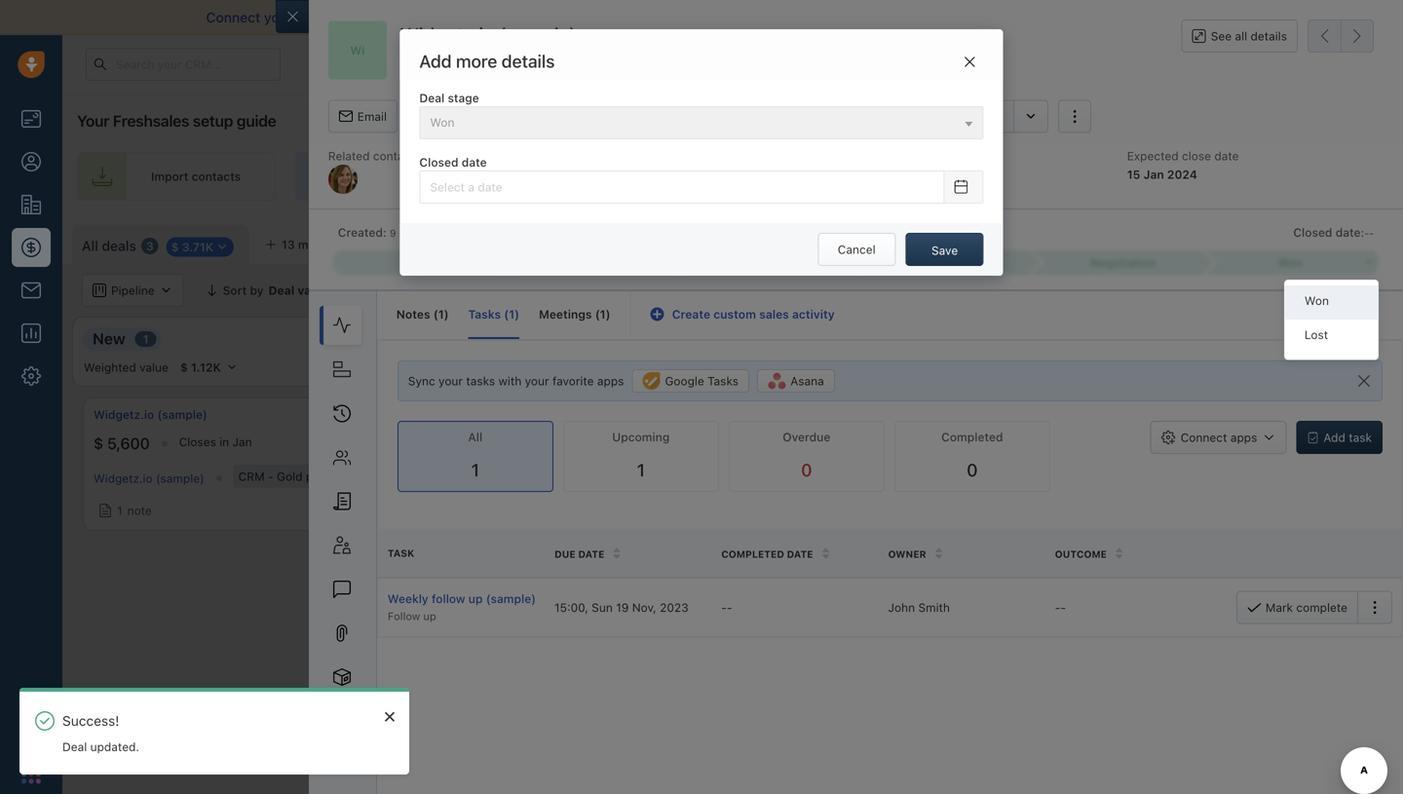 Task type: describe. For each thing, give the bounding box(es) containing it.
import contacts link
[[77, 152, 276, 201]]

forecasting
[[1210, 284, 1277, 297]]

3,200
[[1341, 434, 1383, 453]]

import for import deals
[[1185, 235, 1222, 249]]

complete
[[1297, 601, 1348, 614]]

$ for techcave (sam
[[1327, 434, 1337, 453]]

contacts
[[192, 169, 241, 183]]

⌘ o
[[358, 238, 381, 251]]

call
[[437, 110, 457, 123]]

cancel button
[[818, 233, 896, 266]]

bring
[[369, 169, 399, 183]]

widgetz.io (sample) dialog
[[276, 0, 1403, 794]]

more...
[[298, 238, 338, 251]]

2 -- from the left
[[1055, 601, 1066, 614]]

crm - gold plan monthly (sample)
[[238, 470, 429, 483]]

(sample) down "closes in jan"
[[156, 472, 204, 485]]

0 vertical spatial sales
[[908, 9, 942, 25]]

of
[[659, 9, 672, 25]]

quotas
[[1142, 284, 1183, 297]]

1 horizontal spatial days
[[974, 57, 998, 70]]

0 vertical spatial apps
[[597, 374, 624, 388]]

0 horizontal spatial $ 5,600
[[94, 434, 150, 453]]

closed date: --
[[1294, 225, 1374, 239]]

tasks ( 1 )
[[468, 307, 520, 321]]

details for add more details
[[502, 51, 555, 72]]

sync
[[408, 374, 435, 388]]

due date
[[555, 548, 605, 560]]

1 horizontal spatial note
[[444, 500, 469, 514]]

save
[[932, 244, 958, 257]]

add product button
[[906, 100, 1013, 133]]

more
[[456, 51, 497, 72]]

mark complete button
[[1236, 591, 1357, 624]]

connect apps
[[1181, 431, 1257, 444]]

1 horizontal spatial up
[[469, 592, 483, 605]]

save button
[[906, 233, 984, 266]]

sync your tasks with your favorite apps
[[408, 374, 624, 388]]

2 horizontal spatial to
[[1095, 9, 1108, 25]]

0 horizontal spatial 1 note
[[117, 504, 152, 518]]

phone element
[[12, 710, 51, 749]]

2 team from the left
[[974, 169, 1002, 183]]

19
[[616, 601, 629, 614]]

mark complete
[[1266, 601, 1348, 614]]

call button
[[407, 100, 467, 133]]

google tasks
[[665, 374, 739, 388]]

your for your freshsales setup guide
[[77, 112, 109, 130]]

upcoming
[[612, 430, 670, 444]]

all for deal
[[503, 284, 517, 297]]

details for see all details
[[1251, 29, 1287, 43]]

) for meetings ( 1 )
[[606, 307, 611, 321]]

committed
[[474, 64, 535, 77]]

o
[[372, 238, 381, 251]]

task
[[388, 548, 414, 559]]

$ 5,600 inside widgetz.io (sample) dialog
[[400, 62, 451, 78]]

1 vertical spatial up
[[423, 610, 436, 623]]

google tasks button
[[632, 369, 749, 393]]

product
[[960, 110, 1004, 123]]

all for deals
[[82, 238, 98, 254]]

email
[[357, 110, 387, 123]]

don't
[[1023, 9, 1057, 25]]

container_wx8msf4aqz5i3rn1 image inside "1 filter applied" button
[[354, 284, 368, 297]]

close image
[[1374, 13, 1384, 22]]

0 horizontal spatial note
[[127, 504, 152, 518]]

invite
[[622, 169, 653, 183]]

connect your mailbox to improve deliverability and enable 2-way sync of email conversations. import all your sales data so you don't have to start from scratch.
[[206, 9, 1231, 25]]

(sample) inside weekly follow up (sample) follow up
[[486, 592, 536, 605]]

no
[[547, 470, 562, 483]]

9
[[390, 227, 396, 239]]

demo
[[1024, 329, 1067, 348]]

(sample) right monthly
[[380, 470, 429, 483]]

so
[[977, 9, 993, 25]]

create sales sequence
[[1131, 169, 1259, 183]]

2 horizontal spatial container_wx8msf4aqz5i3rn1 image
[[820, 420, 833, 434]]

create custom sales activity
[[672, 307, 835, 321]]

2 acme from the top
[[410, 470, 441, 483]]

expected
[[1127, 149, 1179, 163]]

13 more...
[[282, 238, 338, 251]]

email button
[[328, 100, 398, 133]]

15
[[1127, 167, 1141, 181]]

expected close date 15 jan 2024
[[1127, 149, 1239, 181]]

settings button
[[1063, 225, 1148, 258]]

bring in website leads link
[[295, 152, 528, 201]]

closes for closes in nov
[[480, 435, 517, 449]]

techcave
[[1327, 408, 1380, 421]]

created: 9 days ago
[[338, 225, 441, 239]]

1 horizontal spatial apps
[[1231, 431, 1257, 444]]

mailbox
[[296, 9, 346, 25]]

0 vertical spatial tasks
[[468, 307, 501, 321]]

15:00, sun 19 nov, 2023
[[555, 601, 689, 614]]

google
[[665, 374, 704, 388]]

-- link
[[1365, 224, 1374, 241]]

1 filter applied
[[376, 284, 456, 297]]

container_wx8msf4aqz5i3rn1 image for 1
[[98, 504, 112, 518]]

improve
[[366, 9, 418, 25]]

cancel
[[838, 243, 876, 256]]

your freshsales setup guide
[[77, 112, 276, 130]]

enable
[[535, 9, 578, 25]]

tasks
[[466, 374, 495, 388]]

0 vertical spatial import
[[812, 9, 854, 25]]

in for bring in website leads
[[403, 169, 413, 183]]

1 vertical spatial and
[[1186, 284, 1207, 297]]

outcome
[[1055, 548, 1107, 560]]

1 vertical spatial smith
[[918, 601, 950, 614]]

import for import contacts
[[151, 169, 188, 183]]

close image
[[385, 711, 395, 722]]

deal for deal updated.
[[62, 740, 87, 754]]

deals for import
[[1225, 235, 1255, 249]]

overdue
[[783, 430, 831, 444]]

1 team from the left
[[684, 169, 712, 183]]

your right "sync"
[[439, 374, 463, 388]]

date for due date
[[578, 548, 605, 560]]

0 horizontal spatial jan
[[232, 435, 252, 449]]

1 acme from the top
[[410, 408, 442, 421]]

connect your mailbox link
[[206, 9, 350, 25]]

0 vertical spatial john smith
[[861, 167, 926, 181]]

activity
[[792, 307, 835, 321]]

plan
[[306, 470, 329, 483]]

1 horizontal spatial 1 note
[[434, 500, 469, 514]]

deal updated.
[[62, 740, 139, 754]]

(sample) up "closes in jan"
[[157, 408, 207, 421]]

closes in jan
[[179, 435, 252, 449]]

0 horizontal spatial to
[[350, 9, 363, 25]]

1 filter applied button
[[342, 274, 468, 307]]

related
[[328, 149, 370, 163]]

jan inside expected close date 15 jan 2024
[[1144, 167, 1164, 181]]

container_wx8msf4aqz5i3rn1 image inside all deal owners button
[[481, 284, 495, 297]]

task
[[1349, 431, 1372, 444]]

contact
[[373, 149, 415, 163]]

date for closed date
[[462, 155, 487, 169]]

follow
[[432, 592, 465, 605]]

container_wx8msf4aqz5i3rn1 image for quotas and forecasting
[[1124, 284, 1137, 297]]

(sample) up committed in the top left of the page
[[499, 23, 577, 46]]

Search your CRM... text field
[[86, 48, 281, 81]]

owners
[[547, 284, 588, 297]]

acme inc (sample) link for closes in nov
[[410, 406, 515, 423]]

tasks inside button
[[708, 374, 739, 388]]

related contact
[[328, 149, 415, 163]]

all deal owners
[[503, 284, 588, 297]]

asana button
[[757, 369, 835, 393]]

discovery
[[723, 329, 796, 348]]

1 vertical spatial john
[[888, 601, 915, 614]]

( for meetings
[[595, 307, 600, 321]]

due
[[555, 548, 576, 560]]

1 vertical spatial widgetz.io (sample) link
[[94, 406, 207, 423]]

ends
[[920, 57, 944, 70]]

date:
[[1336, 225, 1365, 239]]

add inside dialog
[[419, 51, 452, 72]]

your left the mailbox
[[264, 9, 293, 25]]

add deal button
[[1308, 225, 1394, 258]]

add left connect apps
[[1139, 420, 1162, 434]]

( for tasks
[[504, 307, 509, 321]]

your right with
[[525, 374, 549, 388]]

1 vertical spatial 5,600
[[107, 434, 150, 453]]

sun
[[592, 601, 613, 614]]

see
[[1211, 29, 1232, 43]]

all deals 3
[[82, 238, 154, 254]]



Task type: vqa. For each thing, say whether or not it's contained in the screenshot.
$ 0 related to Demo
no



Task type: locate. For each thing, give the bounding box(es) containing it.
2 horizontal spatial add deal
[[1334, 235, 1384, 249]]

leads right "route"
[[897, 169, 928, 183]]

connect inside widgetz.io (sample) dialog
[[1181, 431, 1227, 444]]

1 horizontal spatial all
[[1235, 29, 1248, 43]]

create for create sales sequence
[[1131, 169, 1168, 183]]

0 horizontal spatial )
[[444, 307, 449, 321]]

1 horizontal spatial jan
[[1144, 167, 1164, 181]]

create inside widgetz.io (sample) dialog
[[672, 307, 711, 321]]

to right "route"
[[931, 169, 942, 183]]

closed for closed date: --
[[1294, 225, 1333, 239]]

all right see
[[1235, 29, 1248, 43]]

$ 3,200
[[1327, 434, 1383, 453]]

2 inc from the top
[[444, 470, 461, 483]]

acme inc (sample) down closes in nov
[[410, 470, 513, 483]]

acme inc (sample) link for no products
[[410, 470, 513, 483]]

your left trial
[[870, 57, 894, 70]]

5,600
[[413, 62, 451, 78], [107, 434, 150, 453]]

closed
[[419, 155, 459, 169], [1294, 225, 1333, 239]]

deals for all
[[102, 238, 136, 254]]

0 horizontal spatial container_wx8msf4aqz5i3rn1 image
[[354, 284, 368, 297]]

deliverability
[[422, 9, 504, 25]]

0 vertical spatial john
[[861, 167, 889, 181]]

3 ) from the left
[[606, 307, 611, 321]]

to left start
[[1095, 9, 1108, 25]]

up down follow
[[423, 610, 436, 623]]

deal up call
[[419, 91, 445, 105]]

products
[[566, 470, 615, 483]]

-- right 2023 at bottom
[[721, 601, 732, 614]]

1 ) from the left
[[444, 307, 449, 321]]

days right 9
[[399, 227, 421, 239]]

closed for closed date
[[419, 155, 459, 169]]

0 vertical spatial details
[[1251, 29, 1287, 43]]

0
[[814, 332, 822, 346], [1085, 332, 1093, 346], [801, 460, 812, 481], [967, 460, 978, 481]]

days right 21
[[974, 57, 998, 70]]

completed for completed
[[942, 430, 1003, 444]]

smith
[[892, 167, 926, 181], [918, 601, 950, 614]]

up
[[469, 592, 483, 605], [423, 610, 436, 623]]

date for completed date
[[787, 548, 813, 560]]

1 inside "1 filter applied" button
[[376, 284, 381, 297]]

1 horizontal spatial leads
[[897, 169, 928, 183]]

filter
[[385, 284, 411, 297]]

$ inside widgetz.io (sample) dialog
[[400, 62, 409, 78]]

all left the 3
[[82, 238, 98, 254]]

add deal inside button
[[1334, 235, 1384, 249]]

( down all deal owners button
[[504, 307, 509, 321]]

apps left add task button
[[1231, 431, 1257, 444]]

way
[[596, 9, 622, 25]]

0 horizontal spatial up
[[423, 610, 436, 623]]

container_wx8msf4aqz5i3rn1 image
[[1073, 235, 1087, 249], [481, 284, 495, 297], [1124, 284, 1137, 297], [98, 504, 112, 518]]

import up quotas and forecasting
[[1185, 235, 1222, 249]]

closed inside add more details dialog
[[419, 155, 459, 169]]

sales down close
[[1171, 169, 1201, 183]]

email
[[676, 9, 710, 25]]

3
[[146, 239, 154, 253]]

2 vertical spatial widgetz.io (sample) link
[[94, 472, 204, 485]]

) down all deal owners button
[[515, 307, 520, 321]]

your up trial
[[876, 9, 905, 25]]

-- down outcome
[[1055, 601, 1066, 614]]

conversations.
[[714, 9, 808, 25]]

notes
[[396, 307, 430, 321]]

deals inside button
[[1225, 235, 1255, 249]]

route leads to your team
[[861, 169, 1002, 183]]

1 horizontal spatial connect
[[1181, 431, 1227, 444]]

1 horizontal spatial container_wx8msf4aqz5i3rn1 image
[[717, 169, 733, 184]]

0 horizontal spatial your
[[77, 112, 109, 130]]

tasks right google
[[708, 374, 739, 388]]

weekly follow up (sample) link
[[388, 590, 536, 607]]

to
[[350, 9, 363, 25], [1095, 9, 1108, 25], [931, 169, 942, 183]]

0 horizontal spatial deal
[[62, 740, 87, 754]]

date inside expected close date 15 jan 2024
[[1215, 149, 1239, 163]]

1 horizontal spatial import
[[812, 9, 854, 25]]

date inside add more details dialog
[[462, 155, 487, 169]]

2 ( from the left
[[504, 307, 509, 321]]

2 horizontal spatial all
[[503, 284, 517, 297]]

mark
[[1266, 601, 1293, 614]]

sales left data
[[908, 9, 942, 25]]

team right 'invite'
[[684, 169, 712, 183]]

in for closes in nov
[[521, 435, 530, 449]]

deals up forecasting
[[1225, 235, 1255, 249]]

1 horizontal spatial create
[[1131, 169, 1168, 183]]

john smith down owner
[[888, 601, 950, 614]]

sales inside widgetz.io (sample) dialog
[[759, 307, 789, 321]]

0 vertical spatial acme
[[410, 408, 442, 421]]

acme inc (sample) link
[[410, 406, 515, 423], [410, 470, 513, 483]]

( for notes
[[433, 307, 438, 321]]

0 vertical spatial completed
[[942, 430, 1003, 444]]

created:
[[338, 225, 387, 239]]

add task
[[1324, 431, 1372, 444]]

deal inside add more details dialog
[[419, 91, 445, 105]]

closes for closes in jan
[[179, 435, 216, 449]]

completed date
[[721, 548, 813, 560]]

2 horizontal spatial import
[[1185, 235, 1222, 249]]

follow
[[388, 610, 420, 623]]

container_wx8msf4aqz5i3rn1 image inside settings popup button
[[1073, 235, 1087, 249]]

settings
[[1092, 235, 1139, 249]]

container_wx8msf4aqz5i3rn1 image inside invite your team link
[[717, 169, 733, 184]]

deal for deal stage
[[419, 91, 445, 105]]

connect for connect apps
[[1181, 431, 1227, 444]]

acme right monthly
[[410, 470, 441, 483]]

) up qualification
[[444, 307, 449, 321]]

$ 5,600 up deal stage on the top left of the page
[[400, 62, 451, 78]]

1 closes from the left
[[179, 435, 216, 449]]

1
[[376, 284, 381, 297], [438, 307, 444, 321], [509, 307, 515, 321], [600, 307, 606, 321], [143, 332, 149, 346], [519, 332, 525, 346], [471, 460, 479, 481], [637, 460, 645, 481], [434, 500, 439, 514], [117, 504, 122, 518]]

container_wx8msf4aqz5i3rn1 image down asana
[[820, 420, 833, 434]]

2 acme inc (sample) from the top
[[410, 470, 513, 483]]

(sample) down tasks at the top of page
[[465, 408, 515, 421]]

(sample) down closes in nov
[[464, 470, 513, 483]]

(sample) left 15:00,
[[486, 592, 536, 605]]

2 leads from the left
[[897, 169, 928, 183]]

negotiation
[[1325, 329, 1403, 348]]

scratch.
[[1179, 9, 1231, 25]]

0 horizontal spatial import
[[151, 169, 188, 183]]

container_wx8msf4aqz5i3rn1 image inside quotas and forecasting link
[[1124, 284, 1137, 297]]

1 leads from the left
[[463, 169, 493, 183]]

deals left the 3
[[102, 238, 136, 254]]

2 horizontal spatial (
[[595, 307, 600, 321]]

add left product
[[935, 110, 957, 123]]

see all details
[[1211, 29, 1287, 43]]

lost
[[1305, 328, 1328, 342]]

1 vertical spatial connect
[[1181, 431, 1227, 444]]

john up cancel "button"
[[861, 167, 889, 181]]

your
[[264, 9, 293, 25], [876, 9, 905, 25], [656, 169, 681, 183], [945, 169, 971, 183], [439, 374, 463, 388], [525, 374, 549, 388]]

new
[[93, 329, 125, 348]]

john down owner
[[888, 601, 915, 614]]

0 horizontal spatial closes
[[179, 435, 216, 449]]

0 vertical spatial all
[[858, 9, 873, 25]]

team down product
[[974, 169, 1002, 183]]

$ 5,600 left "closes in jan"
[[94, 434, 150, 453]]

1 inc from the top
[[445, 408, 462, 421]]

0 vertical spatial smith
[[892, 167, 926, 181]]

to inside route leads to your team link
[[931, 169, 942, 183]]

0 horizontal spatial 5,600
[[107, 434, 150, 453]]

0 horizontal spatial sales
[[759, 307, 789, 321]]

5,600 left "closes in jan"
[[107, 434, 150, 453]]

all inside button
[[1235, 29, 1248, 43]]

add more details
[[419, 51, 555, 72]]

widgetz.io (sample) link
[[595, 167, 711, 181], [94, 406, 207, 423], [94, 472, 204, 485]]

( right notes
[[433, 307, 438, 321]]

your for your trial ends in 21 days
[[870, 57, 894, 70]]

0 horizontal spatial deals
[[102, 238, 136, 254]]

0 vertical spatial 5,600
[[413, 62, 451, 78]]

2 vertical spatial sales
[[759, 307, 789, 321]]

import deals group
[[1158, 225, 1298, 258]]

notes ( 1 )
[[396, 307, 449, 321]]

deal stage
[[419, 91, 479, 105]]

2 horizontal spatial $
[[1327, 434, 1337, 453]]

meetings ( 1 )
[[539, 307, 611, 321]]

add deal
[[1334, 235, 1384, 249], [838, 420, 888, 434], [1139, 420, 1189, 434]]

deal down 'success!'
[[62, 740, 87, 754]]

all up tasks ( 1 )
[[503, 284, 517, 297]]

and right 'quotas'
[[1186, 284, 1207, 297]]

0 vertical spatial jan
[[1144, 167, 1164, 181]]

up right follow
[[469, 592, 483, 605]]

) right meetings
[[606, 307, 611, 321]]

Search field
[[1298, 274, 1396, 307]]

2 ) from the left
[[515, 307, 520, 321]]

your
[[870, 57, 894, 70], [77, 112, 109, 130]]

0 vertical spatial up
[[469, 592, 483, 605]]

Select a date text field
[[419, 171, 945, 204]]

0 horizontal spatial apps
[[597, 374, 624, 388]]

1 vertical spatial details
[[502, 51, 555, 72]]

import left contacts
[[151, 169, 188, 183]]

bring in website leads
[[369, 169, 493, 183]]

(sample) right 'invite'
[[660, 167, 711, 181]]

freshsales
[[113, 112, 189, 130]]

1 horizontal spatial (
[[504, 307, 509, 321]]

1 -- from the left
[[721, 601, 732, 614]]

sync
[[625, 9, 656, 25]]

0 horizontal spatial details
[[502, 51, 555, 72]]

1 vertical spatial inc
[[444, 470, 461, 483]]

5,600 up deal stage on the top left of the page
[[413, 62, 451, 78]]

0 vertical spatial widgetz.io (sample) link
[[595, 167, 711, 181]]

add more details dialog
[[400, 29, 1003, 276]]

1 vertical spatial acme
[[410, 470, 441, 483]]

import inside button
[[1185, 235, 1222, 249]]

add left task
[[1324, 431, 1346, 444]]

0 horizontal spatial connect
[[206, 9, 261, 25]]

qualification
[[408, 329, 501, 348]]

add up deal stage on the top left of the page
[[419, 51, 452, 72]]

won
[[1305, 294, 1329, 307]]

0 vertical spatial $ 5,600
[[400, 62, 451, 78]]

owner
[[888, 548, 926, 560]]

1 horizontal spatial and
[[1186, 284, 1207, 297]]

smith down add product button
[[892, 167, 926, 181]]

days inside created: 9 days ago
[[399, 227, 421, 239]]

13 more... button
[[254, 231, 349, 258]]

closed left the date:
[[1294, 225, 1333, 239]]

deals
[[1225, 235, 1255, 249], [102, 238, 136, 254]]

container_wx8msf4aqz5i3rn1 image for settings
[[1073, 235, 1087, 249]]

( right meetings
[[595, 307, 600, 321]]

1 vertical spatial sales
[[1171, 169, 1201, 183]]

create for create custom sales activity
[[672, 307, 711, 321]]

0 vertical spatial inc
[[445, 408, 462, 421]]

closes
[[179, 435, 216, 449], [480, 435, 517, 449]]

nov,
[[632, 601, 657, 614]]

0 horizontal spatial completed
[[721, 548, 784, 560]]

0 horizontal spatial leads
[[463, 169, 493, 183]]

0 vertical spatial your
[[870, 57, 894, 70]]

asana
[[791, 374, 824, 388]]

john smith up cancel "button"
[[861, 167, 926, 181]]

0 horizontal spatial days
[[399, 227, 421, 239]]

sales up the discovery
[[759, 307, 789, 321]]

all up your trial ends in 21 days
[[858, 9, 873, 25]]

2 acme inc (sample) link from the top
[[410, 470, 513, 483]]

1 horizontal spatial --
[[1055, 601, 1066, 614]]

in
[[948, 57, 957, 70], [403, 169, 413, 183], [219, 435, 229, 449], [521, 435, 530, 449]]

2023
[[660, 601, 689, 614]]

1 horizontal spatial )
[[515, 307, 520, 321]]

acme inc (sample) link down closes in nov
[[410, 470, 513, 483]]

details right see
[[1251, 29, 1287, 43]]

all inside button
[[503, 284, 517, 297]]

1 vertical spatial closed
[[1294, 225, 1333, 239]]

create left custom
[[672, 307, 711, 321]]

1 horizontal spatial deals
[[1225, 235, 1255, 249]]

deal
[[1360, 235, 1384, 249], [520, 284, 544, 297], [864, 420, 888, 434], [1165, 420, 1189, 434]]

0 vertical spatial days
[[974, 57, 998, 70]]

0 horizontal spatial tasks
[[468, 307, 501, 321]]

have
[[1061, 9, 1091, 25]]

$ for widgetz.io (sample)
[[94, 434, 103, 453]]

acme inc (sample)
[[410, 408, 515, 421], [410, 470, 513, 483]]

weekly follow up (sample) follow up
[[388, 592, 536, 623]]

success!
[[62, 713, 119, 729]]

(
[[433, 307, 438, 321], [504, 307, 509, 321], [595, 307, 600, 321]]

create custom sales activity link
[[651, 307, 835, 321]]

0 vertical spatial acme inc (sample) link
[[410, 406, 515, 423]]

2 horizontal spatial sales
[[1171, 169, 1201, 183]]

completed for completed date
[[721, 548, 784, 560]]

1 horizontal spatial completed
[[942, 430, 1003, 444]]

1 horizontal spatial your
[[870, 57, 894, 70]]

0 horizontal spatial and
[[508, 9, 532, 25]]

acme down "sync"
[[410, 408, 442, 421]]

1 acme inc (sample) from the top
[[410, 408, 515, 421]]

0 vertical spatial and
[[508, 9, 532, 25]]

connect for connect your mailbox to improve deliverability and enable 2-way sync of email conversations. import all your sales data so you don't have to start from scratch.
[[206, 9, 261, 25]]

1 vertical spatial john smith
[[888, 601, 950, 614]]

jan up crm
[[232, 435, 252, 449]]

21
[[960, 57, 971, 70]]

updated.
[[90, 740, 139, 754]]

1 horizontal spatial $
[[400, 62, 409, 78]]

-
[[1365, 227, 1369, 239], [1369, 227, 1374, 239], [268, 470, 273, 483], [721, 601, 727, 614], [727, 601, 732, 614], [1055, 601, 1061, 614], [1061, 601, 1066, 614]]

no products
[[547, 470, 615, 483]]

2 vertical spatial import
[[1185, 235, 1222, 249]]

add left -- link at the top
[[1334, 235, 1357, 249]]

apps
[[597, 374, 624, 388], [1231, 431, 1257, 444]]

all down tasks at the top of page
[[468, 430, 483, 444]]

0 horizontal spatial --
[[721, 601, 732, 614]]

1 vertical spatial all
[[1235, 29, 1248, 43]]

1 horizontal spatial tasks
[[708, 374, 739, 388]]

details right more
[[502, 51, 555, 72]]

) for notes ( 1 )
[[444, 307, 449, 321]]

jan down expected
[[1144, 167, 1164, 181]]

container_wx8msf4aqz5i3rn1 image left filter
[[354, 284, 368, 297]]

details inside dialog
[[502, 51, 555, 72]]

2 vertical spatial container_wx8msf4aqz5i3rn1 image
[[820, 420, 833, 434]]

1 horizontal spatial closed
[[1294, 225, 1333, 239]]

details inside button
[[1251, 29, 1287, 43]]

0 horizontal spatial create
[[672, 307, 711, 321]]

3 ( from the left
[[595, 307, 600, 321]]

connect apps button
[[1151, 421, 1287, 454], [1151, 421, 1287, 454]]

2 closes from the left
[[480, 435, 517, 449]]

0 horizontal spatial team
[[684, 169, 712, 183]]

container_wx8msf4aqz5i3rn1 image
[[717, 169, 733, 184], [354, 284, 368, 297], [820, 420, 833, 434]]

0 horizontal spatial (
[[433, 307, 438, 321]]

leads down closed date
[[463, 169, 493, 183]]

1 horizontal spatial team
[[974, 169, 1002, 183]]

import right 'conversations.'
[[812, 9, 854, 25]]

apps right the favorite
[[597, 374, 624, 388]]

closed inside widgetz.io (sample) dialog
[[1294, 225, 1333, 239]]

1 vertical spatial apps
[[1231, 431, 1257, 444]]

5,600 inside widgetz.io (sample) dialog
[[413, 62, 451, 78]]

start
[[1111, 9, 1141, 25]]

import deals button
[[1158, 225, 1265, 258]]

0 horizontal spatial add deal
[[838, 420, 888, 434]]

0 horizontal spatial closed
[[419, 155, 459, 169]]

phone image
[[21, 720, 41, 740]]

1 horizontal spatial all
[[468, 430, 483, 444]]

container_wx8msf4aqz5i3rn1 image right "invite your team"
[[717, 169, 733, 184]]

create down expected
[[1131, 169, 1168, 183]]

and left enable
[[508, 9, 532, 25]]

date
[[1215, 149, 1239, 163], [462, 155, 487, 169], [578, 548, 605, 560], [787, 548, 813, 560]]

add right overdue
[[838, 420, 861, 434]]

invite your team
[[622, 169, 712, 183]]

freshworks switcher image
[[21, 764, 41, 784]]

monthly
[[332, 470, 377, 483]]

1 vertical spatial jan
[[232, 435, 252, 449]]

1 ( from the left
[[433, 307, 438, 321]]

acme inc (sample) down tasks at the top of page
[[410, 408, 515, 421]]

your right 'invite'
[[656, 169, 681, 183]]

your left freshsales
[[77, 112, 109, 130]]

your down add product button
[[945, 169, 971, 183]]

smith down owner
[[918, 601, 950, 614]]

1 horizontal spatial add deal
[[1139, 420, 1189, 434]]

0 vertical spatial create
[[1131, 169, 1168, 183]]

in for closes in jan
[[219, 435, 229, 449]]

1 vertical spatial import
[[151, 169, 188, 183]]

0 vertical spatial deal
[[419, 91, 445, 105]]

tasks up qualification
[[468, 307, 501, 321]]

acme inc (sample) link down tasks at the top of page
[[410, 406, 515, 423]]

add
[[419, 51, 452, 72], [935, 110, 957, 123], [1334, 235, 1357, 249], [838, 420, 861, 434], [1139, 420, 1162, 434], [1324, 431, 1346, 444]]

1 acme inc (sample) link from the top
[[410, 406, 515, 423]]

gold
[[277, 470, 303, 483]]

all inside widgetz.io (sample) dialog
[[468, 430, 483, 444]]

1 vertical spatial days
[[399, 227, 421, 239]]

) for tasks ( 1 )
[[515, 307, 520, 321]]

to right the mailbox
[[350, 9, 363, 25]]

0 vertical spatial closed
[[419, 155, 459, 169]]

0 horizontal spatial all
[[858, 9, 873, 25]]

closed up website
[[419, 155, 459, 169]]

john
[[861, 167, 889, 181], [888, 601, 915, 614]]

1 horizontal spatial details
[[1251, 29, 1287, 43]]

1 vertical spatial all
[[503, 284, 517, 297]]

john smith
[[861, 167, 926, 181], [888, 601, 950, 614]]



